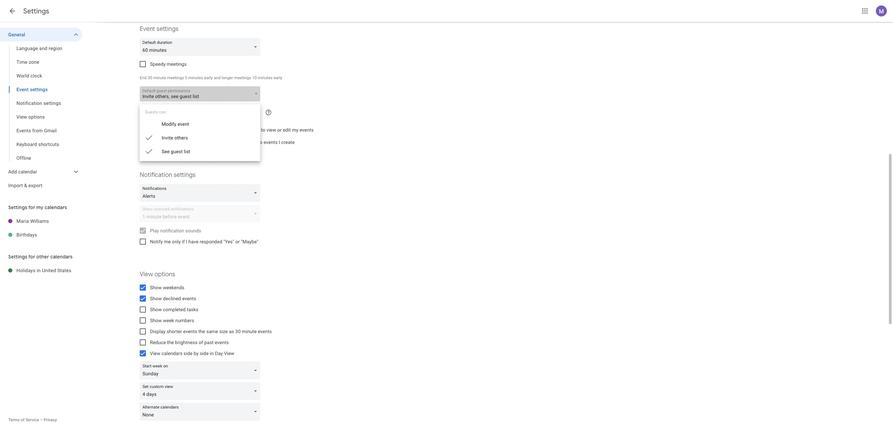 Task type: vqa. For each thing, say whether or not it's contained in the screenshot.
Day
yes



Task type: describe. For each thing, give the bounding box(es) containing it.
import & export
[[8, 183, 43, 188]]

terms of service – privacy
[[8, 417, 57, 422]]

settings for settings for my calendars
[[8, 204, 27, 210]]

me
[[164, 239, 171, 244]]

2 vertical spatial calendars
[[162, 351, 183, 356]]

settings for my calendars
[[8, 204, 67, 210]]

–
[[40, 417, 43, 422]]

export
[[28, 183, 43, 188]]

reduce the brightness of past events
[[150, 340, 229, 345]]

1 side from the left
[[184, 351, 193, 356]]

from
[[32, 128, 43, 133]]

meet
[[206, 139, 217, 145]]

automatically add google meet video conferences to events i create
[[150, 139, 295, 145]]

10
[[252, 75, 257, 80]]

region
[[49, 46, 62, 51]]

end 30 minute meetings 5 minutes early and longer meetings 10 minutes early
[[140, 75, 283, 80]]

1 vertical spatial to
[[258, 139, 263, 145]]

events from gmail
[[16, 128, 57, 133]]

show completed tasks
[[150, 307, 199, 312]]

time zone
[[16, 59, 39, 65]]

0 horizontal spatial if
[[182, 239, 185, 244]]

display shorter events the same size as 30 minute events
[[150, 329, 272, 334]]

other
[[36, 254, 49, 260]]

2 early from the left
[[274, 75, 283, 80]]

guest for list
[[171, 149, 183, 154]]

1 horizontal spatial minute
[[242, 329, 257, 334]]

1 vertical spatial in
[[210, 351, 214, 356]]

terms of service link
[[8, 417, 39, 422]]

maria
[[16, 218, 29, 224]]

guests
[[145, 110, 158, 114]]

1 vertical spatial have
[[189, 239, 199, 244]]

guests can:
[[145, 110, 167, 114]]

show weekends
[[150, 285, 185, 290]]

weekends
[[163, 285, 185, 290]]

clock
[[30, 73, 42, 78]]

play
[[150, 228, 159, 233]]

settings for my calendars tree
[[0, 214, 82, 242]]

1 horizontal spatial i
[[279, 139, 280, 145]]

gmail
[[44, 128, 57, 133]]

maria williams tree item
[[0, 214, 82, 228]]

past
[[204, 340, 214, 345]]

offline
[[16, 155, 31, 161]]

shortcuts
[[38, 142, 59, 147]]

tasks
[[187, 307, 199, 312]]

longer
[[222, 75, 233, 80]]

birthdays tree item
[[0, 228, 82, 242]]

show for show weekends
[[150, 285, 162, 290]]

calendar
[[18, 169, 37, 174]]

general
[[8, 32, 25, 37]]

settings for settings
[[23, 7, 49, 15]]

1 horizontal spatial 30
[[235, 329, 241, 334]]

0 vertical spatial have
[[225, 127, 235, 133]]

"maybe"
[[241, 239, 259, 244]]

event
[[178, 121, 189, 127]]

terms
[[8, 417, 20, 422]]

holidays in united states link
[[16, 264, 82, 277]]

service
[[26, 417, 39, 422]]

view options inside group
[[16, 114, 45, 120]]

speedy
[[150, 61, 166, 67]]

holidays in united states tree item
[[0, 264, 82, 277]]

add calendar
[[8, 169, 37, 174]]

view down 'reduce'
[[150, 351, 160, 356]]

2 minutes from the left
[[258, 75, 273, 80]]

5
[[185, 75, 187, 80]]

add
[[8, 169, 17, 174]]

shorter
[[167, 329, 182, 334]]

1 vertical spatial see
[[173, 127, 180, 133]]

end
[[140, 75, 147, 80]]

notification settings inside group
[[16, 100, 61, 106]]

let others see all invitations if they have permission to view or edit my events
[[150, 127, 314, 133]]

calendars for settings for my calendars
[[45, 204, 67, 210]]

sounds
[[186, 228, 201, 233]]

see
[[162, 149, 170, 154]]

see inside default guest permissions invite others, see guest list
[[171, 94, 179, 99]]

by
[[194, 351, 199, 356]]

holidays
[[16, 268, 36, 273]]

permissions
[[168, 88, 190, 93]]

"yes"
[[224, 239, 234, 244]]

notify me only if i have responded "yes" or "maybe"
[[150, 239, 259, 244]]

1 horizontal spatial or
[[278, 127, 282, 133]]

google
[[190, 139, 205, 145]]

permission
[[236, 127, 260, 133]]

0 horizontal spatial my
[[36, 204, 43, 210]]

show declined events
[[150, 296, 196, 301]]

1 horizontal spatial invite
[[162, 135, 173, 141]]

events
[[16, 128, 31, 133]]

birthdays
[[16, 232, 37, 238]]

others for let
[[158, 127, 172, 133]]

declined
[[163, 296, 181, 301]]

&
[[24, 183, 27, 188]]

1 vertical spatial notification
[[140, 171, 172, 179]]

group containing language and region
[[0, 41, 82, 165]]

default guest permissions invite others, see guest list
[[143, 88, 199, 99]]

default
[[143, 88, 156, 93]]

invite others, see guest list button
[[140, 86, 260, 103]]

go back image
[[8, 7, 16, 15]]

world
[[16, 73, 29, 78]]

view right the day
[[224, 351, 235, 356]]

show week numbers
[[150, 318, 194, 323]]

conferences
[[231, 139, 257, 145]]

time
[[16, 59, 28, 65]]

zone
[[29, 59, 39, 65]]



Task type: locate. For each thing, give the bounding box(es) containing it.
speedy meetings
[[150, 61, 187, 67]]

or
[[278, 127, 282, 133], [236, 239, 240, 244]]

0 horizontal spatial notification
[[16, 100, 42, 106]]

30 right as
[[235, 329, 241, 334]]

all
[[182, 127, 186, 133]]

minute right as
[[242, 329, 257, 334]]

keyboard shortcuts
[[16, 142, 59, 147]]

0 vertical spatial to
[[261, 127, 266, 133]]

1 horizontal spatial options
[[155, 270, 175, 278]]

see
[[171, 94, 179, 99], [173, 127, 180, 133]]

early
[[204, 75, 213, 80], [274, 75, 283, 80]]

settings for other calendars
[[8, 254, 73, 260]]

birthdays link
[[16, 228, 82, 242]]

display
[[150, 329, 166, 334]]

view
[[16, 114, 27, 120], [140, 270, 153, 278], [150, 351, 160, 356], [224, 351, 235, 356]]

1 vertical spatial or
[[236, 239, 240, 244]]

show left completed
[[150, 307, 162, 312]]

meetings left 5
[[167, 75, 184, 80]]

0 horizontal spatial of
[[21, 417, 25, 422]]

0 horizontal spatial have
[[189, 239, 199, 244]]

1 horizontal spatial side
[[200, 351, 209, 356]]

0 vertical spatial if
[[211, 127, 214, 133]]

the down shorter
[[167, 340, 174, 345]]

invite down default
[[143, 94, 154, 99]]

events
[[300, 127, 314, 133], [264, 139, 278, 145], [182, 296, 196, 301], [183, 329, 197, 334], [258, 329, 272, 334], [215, 340, 229, 345]]

guest down the permissions
[[180, 94, 192, 99]]

the
[[199, 329, 205, 334], [167, 340, 174, 345]]

settings for settings for other calendars
[[8, 254, 27, 260]]

events down view
[[264, 139, 278, 145]]

1 horizontal spatial my
[[292, 127, 299, 133]]

general tree item
[[0, 28, 82, 41]]

events up reduce the brightness of past events
[[183, 329, 197, 334]]

0 vertical spatial and
[[39, 46, 47, 51]]

events down size at the left bottom of page
[[215, 340, 229, 345]]

events right edit
[[300, 127, 314, 133]]

privacy
[[44, 417, 57, 422]]

0 vertical spatial for
[[28, 204, 35, 210]]

to left view
[[261, 127, 266, 133]]

states
[[57, 268, 71, 273]]

the left same
[[199, 329, 205, 334]]

0 vertical spatial calendars
[[45, 204, 67, 210]]

notification down see
[[140, 171, 172, 179]]

1 vertical spatial if
[[182, 239, 185, 244]]

view options
[[16, 114, 45, 120], [140, 270, 175, 278]]

1 horizontal spatial view options
[[140, 270, 175, 278]]

0 vertical spatial notification
[[16, 100, 42, 106]]

completed
[[163, 307, 186, 312]]

minutes right '10'
[[258, 75, 273, 80]]

0 horizontal spatial early
[[204, 75, 213, 80]]

guest right see
[[171, 149, 183, 154]]

1 horizontal spatial notification
[[140, 171, 172, 179]]

of right terms
[[21, 417, 25, 422]]

in inside tree item
[[37, 268, 41, 273]]

modify
[[162, 121, 177, 127]]

only
[[172, 239, 181, 244]]

calendars up maria williams tree item
[[45, 204, 67, 210]]

i right only
[[186, 239, 187, 244]]

3 show from the top
[[150, 307, 162, 312]]

language and region
[[16, 46, 62, 51]]

1 vertical spatial guest
[[180, 94, 192, 99]]

0 vertical spatial settings
[[23, 7, 49, 15]]

they
[[215, 127, 224, 133]]

1 vertical spatial notification settings
[[140, 171, 196, 179]]

2 vertical spatial guest
[[171, 149, 183, 154]]

0 vertical spatial guest
[[157, 88, 167, 93]]

early up invite others, see guest list 'dropdown button'
[[204, 75, 213, 80]]

privacy link
[[44, 417, 57, 422]]

import
[[8, 183, 23, 188]]

0 vertical spatial minute
[[153, 75, 166, 80]]

view up events
[[16, 114, 27, 120]]

notification inside group
[[16, 100, 42, 106]]

0 horizontal spatial view options
[[16, 114, 45, 120]]

notification
[[160, 228, 184, 233]]

guest
[[157, 88, 167, 93], [180, 94, 192, 99], [171, 149, 183, 154]]

view options up events from gmail
[[16, 114, 45, 120]]

show up display
[[150, 318, 162, 323]]

my right edit
[[292, 127, 299, 133]]

1 horizontal spatial if
[[211, 127, 214, 133]]

for
[[28, 204, 35, 210], [28, 254, 35, 260]]

1 vertical spatial invite
[[162, 135, 173, 141]]

0 horizontal spatial event
[[16, 87, 29, 92]]

if left "they"
[[211, 127, 214, 133]]

minute down speedy at the top
[[153, 75, 166, 80]]

list down add
[[184, 149, 190, 154]]

0 vertical spatial view options
[[16, 114, 45, 120]]

0 horizontal spatial or
[[236, 239, 240, 244]]

events right as
[[258, 329, 272, 334]]

1 horizontal spatial in
[[210, 351, 214, 356]]

30 right end in the top left of the page
[[148, 75, 152, 80]]

0 vertical spatial 30
[[148, 75, 152, 80]]

0 horizontal spatial options
[[28, 114, 45, 120]]

edit
[[283, 127, 291, 133]]

minutes
[[188, 75, 203, 80], [258, 75, 273, 80]]

settings
[[157, 25, 179, 33], [30, 87, 48, 92], [43, 100, 61, 106], [174, 171, 196, 179]]

guest up the others,
[[157, 88, 167, 93]]

1 vertical spatial minute
[[242, 329, 257, 334]]

side left the by
[[184, 351, 193, 356]]

responded
[[200, 239, 222, 244]]

1 horizontal spatial have
[[225, 127, 235, 133]]

1 vertical spatial the
[[167, 340, 174, 345]]

create
[[282, 139, 295, 145]]

0 vertical spatial event
[[140, 25, 155, 33]]

1 early from the left
[[204, 75, 213, 80]]

to right conferences
[[258, 139, 263, 145]]

world clock
[[16, 73, 42, 78]]

1 vertical spatial calendars
[[50, 254, 73, 260]]

list inside default guest permissions invite others, see guest list
[[193, 94, 199, 99]]

show for show completed tasks
[[150, 307, 162, 312]]

notify
[[150, 239, 163, 244]]

meetings
[[167, 61, 187, 67], [167, 75, 184, 80], [234, 75, 251, 80]]

0 horizontal spatial side
[[184, 351, 193, 356]]

have down sounds
[[189, 239, 199, 244]]

tree containing general
[[0, 28, 82, 192]]

others down all
[[175, 135, 188, 141]]

of left past
[[199, 340, 203, 345]]

0 horizontal spatial minute
[[153, 75, 166, 80]]

1 vertical spatial event
[[16, 87, 29, 92]]

minutes right 5
[[188, 75, 203, 80]]

if right only
[[182, 239, 185, 244]]

have
[[225, 127, 235, 133], [189, 239, 199, 244]]

calendars up states
[[50, 254, 73, 260]]

2 side from the left
[[200, 351, 209, 356]]

have right "they"
[[225, 127, 235, 133]]

0 horizontal spatial i
[[186, 239, 187, 244]]

settings up maria
[[8, 204, 27, 210]]

0 horizontal spatial invite
[[143, 94, 154, 99]]

invite others
[[162, 135, 188, 141]]

tree
[[0, 28, 82, 192]]

in
[[37, 268, 41, 273], [210, 351, 214, 356]]

0 horizontal spatial the
[[167, 340, 174, 345]]

and left "longer"
[[214, 75, 221, 80]]

others,
[[155, 94, 170, 99]]

in left the day
[[210, 351, 214, 356]]

1 horizontal spatial others
[[175, 135, 188, 141]]

0 horizontal spatial and
[[39, 46, 47, 51]]

minute
[[153, 75, 166, 80], [242, 329, 257, 334]]

1 horizontal spatial the
[[199, 329, 205, 334]]

1 horizontal spatial minutes
[[258, 75, 273, 80]]

if
[[211, 127, 214, 133], [182, 239, 185, 244]]

options up show weekends
[[155, 270, 175, 278]]

4 show from the top
[[150, 318, 162, 323]]

0 vertical spatial of
[[199, 340, 203, 345]]

side right the by
[[200, 351, 209, 356]]

1 for from the top
[[28, 204, 35, 210]]

1 vertical spatial settings
[[8, 204, 27, 210]]

0 horizontal spatial event settings
[[16, 87, 48, 92]]

for left other
[[28, 254, 35, 260]]

1 vertical spatial and
[[214, 75, 221, 80]]

0 vertical spatial invite
[[143, 94, 154, 99]]

video
[[218, 139, 230, 145]]

settings heading
[[23, 7, 49, 15]]

1 horizontal spatial notification settings
[[140, 171, 196, 179]]

1 vertical spatial of
[[21, 417, 25, 422]]

event
[[140, 25, 155, 33], [16, 87, 29, 92]]

calendars for settings for other calendars
[[50, 254, 73, 260]]

for for other
[[28, 254, 35, 260]]

see down the permissions
[[171, 94, 179, 99]]

invite
[[143, 94, 154, 99], [162, 135, 173, 141]]

0 horizontal spatial 30
[[148, 75, 152, 80]]

1 show from the top
[[150, 285, 162, 290]]

1 vertical spatial event settings
[[16, 87, 48, 92]]

0 vertical spatial the
[[199, 329, 205, 334]]

0 vertical spatial options
[[28, 114, 45, 120]]

1 horizontal spatial event
[[140, 25, 155, 33]]

for up maria williams
[[28, 204, 35, 210]]

show left weekends
[[150, 285, 162, 290]]

1 vertical spatial for
[[28, 254, 35, 260]]

can:
[[159, 110, 167, 114]]

united
[[42, 268, 56, 273]]

maria williams
[[16, 218, 49, 224]]

see down modify event
[[173, 127, 180, 133]]

1 horizontal spatial list
[[193, 94, 199, 99]]

my up williams
[[36, 204, 43, 210]]

of
[[199, 340, 203, 345], [21, 417, 25, 422]]

0 horizontal spatial in
[[37, 268, 41, 273]]

day
[[215, 351, 223, 356]]

meetings up 5
[[167, 61, 187, 67]]

invite down modify
[[162, 135, 173, 141]]

2 show from the top
[[150, 296, 162, 301]]

settings
[[23, 7, 49, 15], [8, 204, 27, 210], [8, 254, 27, 260]]

1 horizontal spatial of
[[199, 340, 203, 345]]

i left create
[[279, 139, 280, 145]]

early right '10'
[[274, 75, 283, 80]]

1 horizontal spatial event settings
[[140, 25, 179, 33]]

meetings left '10'
[[234, 75, 251, 80]]

my
[[292, 127, 299, 133], [36, 204, 43, 210]]

size
[[219, 329, 228, 334]]

others down modify
[[158, 127, 172, 133]]

0 vertical spatial see
[[171, 94, 179, 99]]

notification settings
[[16, 100, 61, 106], [140, 171, 196, 179]]

notification down world clock
[[16, 100, 42, 106]]

group
[[0, 41, 82, 165]]

automatically
[[150, 139, 179, 145]]

show for show week numbers
[[150, 318, 162, 323]]

options up events from gmail
[[28, 114, 45, 120]]

others for invite
[[175, 135, 188, 141]]

1 vertical spatial i
[[186, 239, 187, 244]]

language
[[16, 46, 38, 51]]

for for my
[[28, 204, 35, 210]]

1 vertical spatial my
[[36, 204, 43, 210]]

0 vertical spatial i
[[279, 139, 280, 145]]

0 vertical spatial notification settings
[[16, 100, 61, 106]]

and left region
[[39, 46, 47, 51]]

settings right go back icon at the top left of the page
[[23, 7, 49, 15]]

add
[[181, 139, 189, 145]]

1 vertical spatial view options
[[140, 270, 175, 278]]

0 horizontal spatial list
[[184, 149, 190, 154]]

0 horizontal spatial minutes
[[188, 75, 203, 80]]

list
[[193, 94, 199, 99], [184, 149, 190, 154]]

events up tasks
[[182, 296, 196, 301]]

in left united
[[37, 268, 41, 273]]

2 vertical spatial settings
[[8, 254, 27, 260]]

0 vertical spatial event settings
[[140, 25, 179, 33]]

invite inside default guest permissions invite others, see guest list
[[143, 94, 154, 99]]

1 minutes from the left
[[188, 75, 203, 80]]

1 horizontal spatial early
[[274, 75, 283, 80]]

event settings inside group
[[16, 87, 48, 92]]

0 vertical spatial or
[[278, 127, 282, 133]]

keyboard
[[16, 142, 37, 147]]

view up show weekends
[[140, 270, 153, 278]]

to
[[261, 127, 266, 133], [258, 139, 263, 145]]

calendars down 'reduce'
[[162, 351, 183, 356]]

show
[[150, 285, 162, 290], [150, 296, 162, 301], [150, 307, 162, 312], [150, 318, 162, 323]]

1 vertical spatial others
[[175, 135, 188, 141]]

side
[[184, 351, 193, 356], [200, 351, 209, 356]]

show down show weekends
[[150, 296, 162, 301]]

see guest list
[[162, 149, 190, 154]]

1 vertical spatial 30
[[235, 329, 241, 334]]

0 vertical spatial others
[[158, 127, 172, 133]]

1 horizontal spatial and
[[214, 75, 221, 80]]

reduce
[[150, 340, 166, 345]]

0 horizontal spatial notification settings
[[16, 100, 61, 106]]

week
[[163, 318, 174, 323]]

0 vertical spatial list
[[193, 94, 199, 99]]

view options up show weekends
[[140, 270, 175, 278]]

as
[[229, 329, 234, 334]]

let
[[150, 127, 157, 133]]

notification settings down see
[[140, 171, 196, 179]]

show for show declined events
[[150, 296, 162, 301]]

list down end 30 minute meetings 5 minutes early and longer meetings 10 minutes early
[[193, 94, 199, 99]]

1 vertical spatial options
[[155, 270, 175, 278]]

view inside group
[[16, 114, 27, 120]]

modify event
[[162, 121, 189, 127]]

settings up holidays
[[8, 254, 27, 260]]

1 vertical spatial list
[[184, 149, 190, 154]]

None field
[[140, 38, 263, 56], [140, 184, 263, 202], [140, 362, 263, 379], [140, 382, 263, 400], [140, 403, 263, 421], [140, 38, 263, 56], [140, 184, 263, 202], [140, 362, 263, 379], [140, 382, 263, 400], [140, 403, 263, 421]]

30
[[148, 75, 152, 80], [235, 329, 241, 334]]

or left edit
[[278, 127, 282, 133]]

guest for permissions
[[157, 88, 167, 93]]

view calendars side by side in day view
[[150, 351, 235, 356]]

or right the "yes"
[[236, 239, 240, 244]]

0 vertical spatial in
[[37, 268, 41, 273]]

2 for from the top
[[28, 254, 35, 260]]

0 vertical spatial my
[[292, 127, 299, 133]]

same
[[206, 329, 218, 334]]

play notification sounds
[[150, 228, 201, 233]]

invitations
[[188, 127, 210, 133]]

notification settings up from
[[16, 100, 61, 106]]



